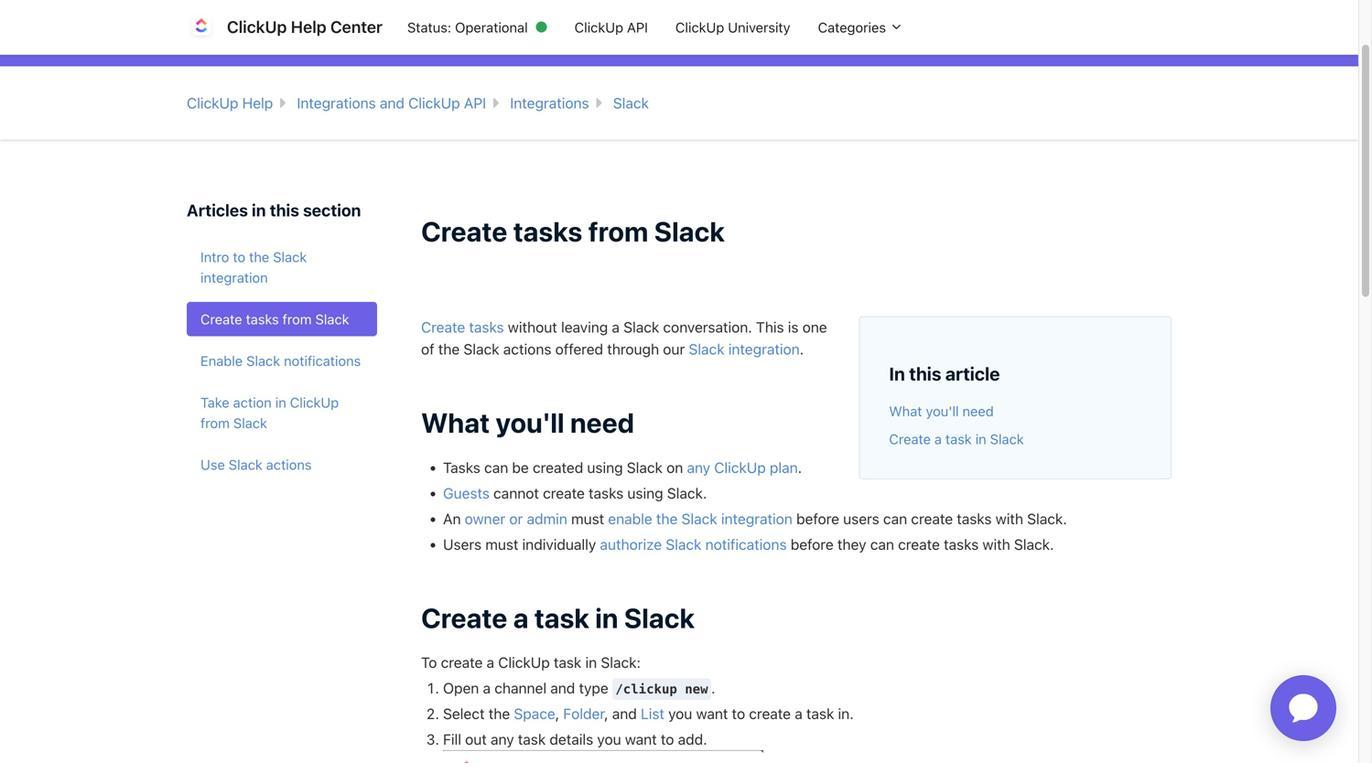 Task type: locate. For each thing, give the bounding box(es) containing it.
0 vertical spatial notifications
[[284, 353, 361, 369]]

to left add.
[[661, 731, 674, 748]]

integrations for integrations link
[[510, 94, 589, 111]]

task down the what you'll need link
[[946, 431, 972, 447]]

before left they
[[791, 536, 834, 553]]

0 vertical spatial to
[[233, 249, 245, 265]]

1 horizontal spatial from
[[283, 311, 312, 327]]

admin
[[527, 510, 567, 528]]

open
[[443, 680, 479, 697]]

users
[[443, 536, 482, 553]]

2 vertical spatial .
[[711, 680, 715, 697]]

0 horizontal spatial create tasks from slack
[[200, 311, 349, 327]]

, left 'folder' on the left of page
[[555, 705, 559, 723]]

create down created
[[543, 485, 585, 502]]

what down in
[[889, 403, 922, 419]]

integration down any clickup plan link
[[721, 510, 793, 528]]

1 vertical spatial create a task in slack
[[421, 602, 695, 634]]

notifications down create tasks from slack link
[[284, 353, 361, 369]]

create a task in slack
[[889, 431, 1024, 447], [421, 602, 695, 634]]

and down 'center'
[[380, 94, 405, 111]]

api up slack link
[[627, 19, 648, 35]]

0 horizontal spatial actions
[[266, 457, 312, 473]]

notifications down enable the slack integration link
[[705, 536, 787, 553]]

0 vertical spatial must
[[571, 510, 604, 528]]

be
[[512, 459, 529, 476]]

create left in.
[[749, 705, 791, 723]]

1 vertical spatial from
[[283, 311, 312, 327]]

slack.
[[667, 485, 707, 502], [1027, 510, 1067, 528], [1014, 536, 1054, 553]]

using
[[587, 459, 623, 476], [627, 485, 663, 502]]

in
[[889, 363, 905, 385]]

0 vertical spatial actions
[[503, 341, 551, 358]]

1 horizontal spatial need
[[963, 403, 994, 419]]

create inside open a channel and type /clickup new . select the space , folder , and list you want to create a task in.
[[749, 705, 791, 723]]

status:
[[407, 19, 451, 35]]

1 horizontal spatial and
[[550, 680, 575, 697]]

one
[[803, 319, 827, 336]]

1 horizontal spatial actions
[[503, 341, 551, 358]]

must down owner or admin link
[[485, 536, 518, 553]]

create for create a task in slack link
[[889, 431, 931, 447]]

notifications inside 'tasks can be created using slack on any clickup plan . guests cannot create tasks using slack. an owner or admin must enable the slack integration before users can create tasks with slack. users must individually authorize slack notifications before they can create tasks with slack.'
[[705, 536, 787, 553]]

any
[[687, 459, 710, 476], [491, 731, 514, 748]]

0 vertical spatial help
[[291, 17, 326, 37]]

0 vertical spatial create tasks from slack
[[421, 215, 725, 247]]

0 vertical spatial api
[[627, 19, 648, 35]]

0 horizontal spatial help
[[242, 94, 273, 111]]

clickup left plan
[[714, 459, 766, 476]]

0 horizontal spatial must
[[485, 536, 518, 553]]

help left 'center'
[[291, 17, 326, 37]]

status: operational
[[407, 19, 528, 35]]

clickup university
[[676, 19, 791, 35]]

actions down without
[[503, 341, 551, 358]]

clickup inside 'tasks can be created using slack on any clickup plan . guests cannot create tasks using slack. an owner or admin must enable the slack integration before users can create tasks with slack. users must individually authorize slack notifications before they can create tasks with slack.'
[[714, 459, 766, 476]]

0 horizontal spatial integrations
[[297, 94, 376, 111]]

want down "list"
[[625, 731, 657, 748]]

api left integrations link
[[464, 94, 486, 111]]

1 horizontal spatial any
[[687, 459, 710, 476]]

1 vertical spatial .
[[798, 459, 802, 476]]

integrations for integrations and clickup api
[[297, 94, 376, 111]]

1 vertical spatial this
[[909, 363, 942, 385]]

you'll up be on the left bottom
[[496, 406, 564, 439]]

2 vertical spatial integration
[[721, 510, 793, 528]]

integration down intro
[[200, 270, 268, 286]]

0 horizontal spatial want
[[625, 731, 657, 748]]

enable
[[608, 510, 652, 528]]

1 vertical spatial actions
[[266, 457, 312, 473]]

articles
[[187, 200, 248, 220]]

integrations left slack link
[[510, 94, 589, 111]]

create right users
[[911, 510, 953, 528]]

clickup down clickup help help center home page icon
[[187, 94, 238, 111]]

. inside 'tasks can be created using slack on any clickup plan . guests cannot create tasks using slack. an owner or admin must enable the slack integration before users can create tasks with slack. users must individually authorize slack notifications before they can create tasks with slack.'
[[798, 459, 802, 476]]

1 vertical spatial must
[[485, 536, 518, 553]]

0 horizontal spatial api
[[464, 94, 486, 111]]

the down channel
[[489, 705, 510, 723]]

0 vertical spatial can
[[484, 459, 508, 476]]

integration
[[200, 270, 268, 286], [728, 341, 800, 358], [721, 510, 793, 528]]

a up through on the top left
[[612, 319, 620, 336]]

0 vertical spatial integration
[[200, 270, 268, 286]]

0 vertical spatial any
[[687, 459, 710, 476]]

using up the enable
[[627, 485, 663, 502]]

use
[[200, 457, 225, 473]]

and
[[380, 94, 405, 111], [550, 680, 575, 697], [612, 705, 637, 723]]

api
[[627, 19, 648, 35], [464, 94, 486, 111]]

1 vertical spatial before
[[791, 536, 834, 553]]

1 vertical spatial slack.
[[1027, 510, 1067, 528]]

help for clickup help center
[[291, 17, 326, 37]]

create a task in slack up to create a clickup task in slack:
[[421, 602, 695, 634]]

can
[[484, 459, 508, 476], [883, 510, 907, 528], [870, 536, 894, 553]]

application
[[1249, 654, 1358, 763]]

the
[[249, 249, 269, 265], [438, 341, 460, 358], [656, 510, 678, 528], [489, 705, 510, 723]]

2 vertical spatial slack.
[[1014, 536, 1054, 553]]

you right list link
[[668, 705, 692, 723]]

2 vertical spatial to
[[661, 731, 674, 748]]

screenshot of someone creating a task from slack. image
[[443, 751, 763, 763]]

in.
[[838, 705, 854, 723]]

to right list link
[[732, 705, 745, 723]]

create right they
[[898, 536, 940, 553]]

using right created
[[587, 459, 623, 476]]

must
[[571, 510, 604, 528], [485, 536, 518, 553]]

1 horizontal spatial what you'll need
[[889, 403, 994, 419]]

tasks can be created using slack on any clickup plan . guests cannot create tasks using slack. an owner or admin must enable the slack integration before users can create tasks with slack. users must individually authorize slack notifications before they can create tasks with slack.
[[443, 459, 1067, 553]]

Search search field
[[187, 0, 714, 22]]

tasks
[[513, 215, 582, 247], [246, 311, 279, 327], [469, 319, 504, 336], [589, 485, 624, 502], [957, 510, 992, 528], [944, 536, 979, 553]]

a down the what you'll need link
[[935, 431, 942, 447]]

1 horizontal spatial ,
[[604, 705, 608, 723]]

task up to create a clickup task in slack:
[[534, 602, 589, 634]]

0 vertical spatial and
[[380, 94, 405, 111]]

0 horizontal spatial you'll
[[496, 406, 564, 439]]

intro
[[200, 249, 229, 265]]

can right they
[[870, 536, 894, 553]]

to inside the "intro to the slack integration"
[[233, 249, 245, 265]]

add.
[[678, 731, 707, 748]]

what you'll need
[[889, 403, 994, 419], [421, 406, 634, 439]]

you'll
[[926, 403, 959, 419], [496, 406, 564, 439]]

you up screenshot of someone creating a task from slack. image
[[597, 731, 621, 748]]

0 vertical spatial you
[[668, 705, 692, 723]]

actions
[[503, 341, 551, 358], [266, 457, 312, 473]]

what you'll need up create a task in slack link
[[889, 403, 994, 419]]

need up created
[[570, 406, 634, 439]]

and left type
[[550, 680, 575, 697]]

1 horizontal spatial api
[[627, 19, 648, 35]]

1 integrations from the left
[[297, 94, 376, 111]]

1 vertical spatial you
[[597, 731, 621, 748]]

0 vertical spatial from
[[588, 215, 648, 247]]

guests link
[[443, 485, 490, 502]]

0 horizontal spatial any
[[491, 731, 514, 748]]

authorize slack notifications link
[[600, 536, 787, 553]]

they
[[838, 536, 866, 553]]

task left in.
[[806, 705, 834, 723]]

1 vertical spatial and
[[550, 680, 575, 697]]

in
[[252, 200, 266, 220], [275, 395, 286, 411], [976, 431, 987, 447], [595, 602, 618, 634], [585, 654, 597, 672]]

clickup api
[[575, 19, 648, 35]]

open a channel and type /clickup new . select the space , folder , and list you want to create a task in.
[[443, 680, 854, 723]]

clickup down enable slack notifications link
[[290, 395, 339, 411]]

2 integrations from the left
[[510, 94, 589, 111]]

clickup right clickup help help center home page icon
[[227, 17, 287, 37]]

2 vertical spatial and
[[612, 705, 637, 723]]

what you'll need up be on the left bottom
[[421, 406, 634, 439]]

want down new
[[696, 705, 728, 723]]

must up individually at the left bottom of the page
[[571, 510, 604, 528]]

help for clickup help
[[242, 94, 273, 111]]

1 vertical spatial api
[[464, 94, 486, 111]]

,
[[555, 705, 559, 723], [604, 705, 608, 723]]

to right intro
[[233, 249, 245, 265]]

this right in
[[909, 363, 942, 385]]

1 horizontal spatial create tasks from slack
[[421, 215, 725, 247]]

integration down this
[[728, 341, 800, 358]]

need
[[963, 403, 994, 419], [570, 406, 634, 439]]

1 vertical spatial notifications
[[705, 536, 787, 553]]

1 horizontal spatial to
[[661, 731, 674, 748]]

1 horizontal spatial using
[[627, 485, 663, 502]]

0 horizontal spatial from
[[200, 415, 230, 431]]

2 horizontal spatial from
[[588, 215, 648, 247]]

folder
[[563, 705, 604, 723]]

1 vertical spatial with
[[983, 536, 1010, 553]]

details
[[550, 731, 593, 748]]

0 horizontal spatial you
[[597, 731, 621, 748]]

the right the of
[[438, 341, 460, 358]]

need up create a task in slack link
[[963, 403, 994, 419]]

what up tasks
[[421, 406, 490, 439]]

the inside the "intro to the slack integration"
[[249, 249, 269, 265]]

2 horizontal spatial to
[[732, 705, 745, 723]]

any right out
[[491, 731, 514, 748]]

clickup
[[227, 17, 287, 37], [575, 19, 623, 35], [676, 19, 724, 35], [187, 94, 238, 111], [408, 94, 460, 111], [290, 395, 339, 411], [714, 459, 766, 476], [498, 654, 550, 672]]

create
[[421, 215, 507, 247], [200, 311, 242, 327], [421, 319, 465, 336], [889, 431, 931, 447], [421, 602, 507, 634]]

any right on
[[687, 459, 710, 476]]

create
[[543, 485, 585, 502], [911, 510, 953, 528], [898, 536, 940, 553], [441, 654, 483, 672], [749, 705, 791, 723]]

enable the slack integration link
[[608, 510, 793, 528]]

0 horizontal spatial using
[[587, 459, 623, 476]]

or
[[509, 510, 523, 528]]

the right the enable
[[656, 510, 678, 528]]

help down clickup help center link
[[242, 94, 273, 111]]

slack
[[613, 94, 649, 111], [654, 215, 725, 247], [273, 249, 307, 265], [315, 311, 349, 327], [624, 319, 659, 336], [464, 341, 499, 358], [689, 341, 725, 358], [246, 353, 280, 369], [233, 415, 267, 431], [990, 431, 1024, 447], [229, 457, 263, 473], [627, 459, 663, 476], [682, 510, 717, 528], [666, 536, 702, 553], [624, 602, 695, 634]]

from
[[588, 215, 648, 247], [283, 311, 312, 327], [200, 415, 230, 431]]

1 horizontal spatial notifications
[[705, 536, 787, 553]]

1 horizontal spatial you
[[668, 705, 692, 723]]

integrations
[[297, 94, 376, 111], [510, 94, 589, 111]]

0 vertical spatial this
[[270, 200, 299, 220]]

help
[[291, 17, 326, 37], [242, 94, 273, 111]]

clickup help
[[187, 94, 273, 111]]

you'll up create a task in slack link
[[926, 403, 959, 419]]

1 horizontal spatial integrations
[[510, 94, 589, 111]]

enable slack notifications link
[[187, 344, 377, 378]]

actions down "take action in clickup from slack" 'link'
[[266, 457, 312, 473]]

the inside 'tasks can be created using slack on any clickup plan . guests cannot create tasks using slack. an owner or admin must enable the slack integration before users can create tasks with slack. users must individually authorize slack notifications before they can create tasks with slack.'
[[656, 510, 678, 528]]

create a task in slack link
[[889, 431, 1024, 447]]

.
[[800, 341, 804, 358], [798, 459, 802, 476], [711, 680, 715, 697]]

0 horizontal spatial to
[[233, 249, 245, 265]]

integrations down 'center'
[[297, 94, 376, 111]]

clickup help link
[[187, 94, 273, 111]]

slack integration .
[[689, 341, 804, 358]]

want inside open a channel and type /clickup new . select the space , folder , and list you want to create a task in.
[[696, 705, 728, 723]]

and left list link
[[612, 705, 637, 723]]

task up type
[[554, 654, 582, 672]]

None search field
[[179, 0, 721, 22]]

space
[[514, 705, 555, 723]]

, down type
[[604, 705, 608, 723]]

clickup up slack link
[[575, 19, 623, 35]]

0 vertical spatial using
[[587, 459, 623, 476]]

1 horizontal spatial create a task in slack
[[889, 431, 1024, 447]]

notifications
[[284, 353, 361, 369], [705, 536, 787, 553]]

can right users
[[883, 510, 907, 528]]

take
[[200, 395, 229, 411]]

0 horizontal spatial create a task in slack
[[421, 602, 695, 634]]

2 horizontal spatial and
[[612, 705, 637, 723]]

create for create tasks from slack link
[[200, 311, 242, 327]]

a
[[612, 319, 620, 336], [935, 431, 942, 447], [513, 602, 529, 634], [487, 654, 494, 672], [483, 680, 491, 697], [795, 705, 803, 723]]

0 vertical spatial want
[[696, 705, 728, 723]]

on
[[667, 459, 683, 476]]

this left section
[[270, 200, 299, 220]]

a inside without leaving a slack conversation. this is one of the slack actions offered through our
[[612, 319, 620, 336]]

to
[[233, 249, 245, 265], [732, 705, 745, 723], [661, 731, 674, 748]]

an
[[443, 510, 461, 528]]

in right action
[[275, 395, 286, 411]]

2 vertical spatial from
[[200, 415, 230, 431]]

0 horizontal spatial need
[[570, 406, 634, 439]]

0 horizontal spatial ,
[[555, 705, 559, 723]]

1 vertical spatial help
[[242, 94, 273, 111]]

before up they
[[796, 510, 839, 528]]

of
[[421, 341, 434, 358]]

want
[[696, 705, 728, 723], [625, 731, 657, 748]]

authorize
[[600, 536, 662, 553]]

in up 'slack:' at the bottom left of the page
[[595, 602, 618, 634]]

in down the what you'll need link
[[976, 431, 987, 447]]

in up type
[[585, 654, 597, 672]]

article
[[946, 363, 1000, 385]]

a right open on the left of page
[[483, 680, 491, 697]]

1 vertical spatial can
[[883, 510, 907, 528]]

to inside open a channel and type /clickup new . select the space , folder , and list you want to create a task in.
[[732, 705, 745, 723]]

create tasks
[[421, 319, 504, 336]]

the right intro
[[249, 249, 269, 265]]

this
[[756, 319, 784, 336]]

1 horizontal spatial help
[[291, 17, 326, 37]]

1 vertical spatial to
[[732, 705, 745, 723]]

clickup university link
[[662, 10, 804, 44]]

a left in.
[[795, 705, 803, 723]]

clickup left university
[[676, 19, 724, 35]]

create a task in slack down the what you'll need link
[[889, 431, 1024, 447]]

our
[[663, 341, 685, 358]]

you
[[668, 705, 692, 723], [597, 731, 621, 748]]

1 horizontal spatial want
[[696, 705, 728, 723]]

0 vertical spatial create a task in slack
[[889, 431, 1024, 447]]

can left be on the left bottom
[[484, 459, 508, 476]]

without
[[508, 319, 557, 336]]

use slack actions link
[[187, 448, 377, 482]]



Task type: vqa. For each thing, say whether or not it's contained in the screenshot.
Create tasks from Slack link Create
yes



Task type: describe. For each thing, give the bounding box(es) containing it.
categories
[[818, 19, 890, 35]]

owner
[[465, 510, 506, 528]]

1 vertical spatial want
[[625, 731, 657, 748]]

0 horizontal spatial and
[[380, 94, 405, 111]]

1 horizontal spatial what
[[889, 403, 922, 419]]

a right to on the bottom left of page
[[487, 654, 494, 672]]

new
[[685, 682, 708, 697]]

to
[[421, 654, 437, 672]]

task inside open a channel and type /clickup new . select the space , folder , and list you want to create a task in.
[[806, 705, 834, 723]]

intro to the slack integration link
[[187, 240, 377, 295]]

conversation.
[[663, 319, 752, 336]]

use slack actions
[[200, 457, 312, 473]]

/clickup
[[616, 682, 677, 697]]

enable
[[200, 353, 243, 369]]

slack integration link
[[689, 341, 800, 358]]

enable slack notifications
[[200, 353, 361, 369]]

plan
[[770, 459, 798, 476]]

operational
[[455, 19, 528, 35]]

2 , from the left
[[604, 705, 608, 723]]

integrations and clickup api
[[297, 94, 486, 111]]

integrations and clickup api link
[[297, 94, 486, 111]]

create up open on the left of page
[[441, 654, 483, 672]]

0 horizontal spatial what
[[421, 406, 490, 439]]

the inside open a channel and type /clickup new . select the space , folder , and list you want to create a task in.
[[489, 705, 510, 723]]

slack inside take action in clickup from slack
[[233, 415, 267, 431]]

center
[[330, 17, 383, 37]]

clickup help center
[[227, 17, 383, 37]]

created
[[533, 459, 583, 476]]

1 vertical spatial integration
[[728, 341, 800, 358]]

leaving
[[561, 319, 608, 336]]

actions inside without leaving a slack conversation. this is one of the slack actions offered through our
[[503, 341, 551, 358]]

0 horizontal spatial this
[[270, 200, 299, 220]]

folder link
[[563, 705, 604, 723]]

take action in clickup from slack
[[200, 395, 339, 431]]

channel
[[495, 680, 547, 697]]

. inside open a channel and type /clickup new . select the space , folder , and list you want to create a task in.
[[711, 680, 715, 697]]

list link
[[641, 705, 665, 723]]

select
[[443, 705, 485, 723]]

create tasks from slack link
[[187, 302, 377, 336]]

individually
[[522, 536, 596, 553]]

university
[[728, 19, 791, 35]]

in inside take action in clickup from slack
[[275, 395, 286, 411]]

clickup inside take action in clickup from slack
[[290, 395, 339, 411]]

users
[[843, 510, 880, 528]]

action
[[233, 395, 272, 411]]

0 horizontal spatial what you'll need
[[421, 406, 634, 439]]

fill out any task details you want to add.
[[443, 731, 707, 748]]

a up to create a clickup task in slack:
[[513, 602, 529, 634]]

articles in this section
[[187, 200, 361, 220]]

slack inside the "intro to the slack integration"
[[273, 249, 307, 265]]

slack link
[[613, 94, 649, 111]]

you inside open a channel and type /clickup new . select the space , folder , and list you want to create a task in.
[[668, 705, 692, 723]]

0 vertical spatial before
[[796, 510, 839, 528]]

is
[[788, 319, 799, 336]]

0 vertical spatial with
[[996, 510, 1023, 528]]

integration inside the "intro to the slack integration"
[[200, 270, 268, 286]]

in this article
[[889, 363, 1000, 385]]

0 vertical spatial .
[[800, 341, 804, 358]]

clickup up channel
[[498, 654, 550, 672]]

categories button
[[804, 10, 917, 44]]

cannot
[[493, 485, 539, 502]]

any clickup plan link
[[687, 459, 798, 476]]

clickup api link
[[561, 10, 662, 44]]

1 , from the left
[[555, 705, 559, 723]]

1 vertical spatial create tasks from slack
[[200, 311, 349, 327]]

integrations link
[[510, 94, 589, 111]]

2 vertical spatial can
[[870, 536, 894, 553]]

space link
[[514, 705, 555, 723]]

1 horizontal spatial must
[[571, 510, 604, 528]]

0 horizontal spatial notifications
[[284, 353, 361, 369]]

api inside clickup api link
[[627, 19, 648, 35]]

create for create tasks link
[[421, 319, 465, 336]]

intro to the slack integration
[[200, 249, 307, 286]]

from inside take action in clickup from slack
[[200, 415, 230, 431]]

1 vertical spatial using
[[627, 485, 663, 502]]

in right articles
[[252, 200, 266, 220]]

slack:
[[601, 654, 641, 672]]

offered
[[555, 341, 603, 358]]

what you'll need link
[[889, 403, 994, 419]]

any inside 'tasks can be created using slack on any clickup plan . guests cannot create tasks using slack. an owner or admin must enable the slack integration before users can create tasks with slack. users must individually authorize slack notifications before they can create tasks with slack.'
[[687, 459, 710, 476]]

fill
[[443, 731, 461, 748]]

0 vertical spatial slack.
[[667, 485, 707, 502]]

integration inside 'tasks can be created using slack on any clickup plan . guests cannot create tasks using slack. an owner or admin must enable the slack integration before users can create tasks with slack. users must individually authorize slack notifications before they can create tasks with slack.'
[[721, 510, 793, 528]]

guests
[[443, 485, 490, 502]]

1 horizontal spatial you'll
[[926, 403, 959, 419]]

1 vertical spatial any
[[491, 731, 514, 748]]

1 horizontal spatial this
[[909, 363, 942, 385]]

clickup help help center home page image
[[187, 12, 216, 42]]

owner or admin link
[[465, 510, 567, 528]]

task down space link
[[518, 731, 546, 748]]

clickup help center link
[[187, 12, 394, 42]]

create tasks link
[[421, 319, 504, 336]]

tasks
[[443, 459, 481, 476]]

section
[[303, 200, 361, 220]]

type
[[579, 680, 608, 697]]

to create a clickup task in slack:
[[421, 654, 641, 672]]

out
[[465, 731, 487, 748]]

through
[[607, 341, 659, 358]]

take action in clickup from slack link
[[187, 385, 377, 440]]

clickup down status:
[[408, 94, 460, 111]]

without leaving a slack conversation. this is one of the slack actions offered through our
[[421, 319, 827, 358]]

the inside without leaving a slack conversation. this is one of the slack actions offered through our
[[438, 341, 460, 358]]



